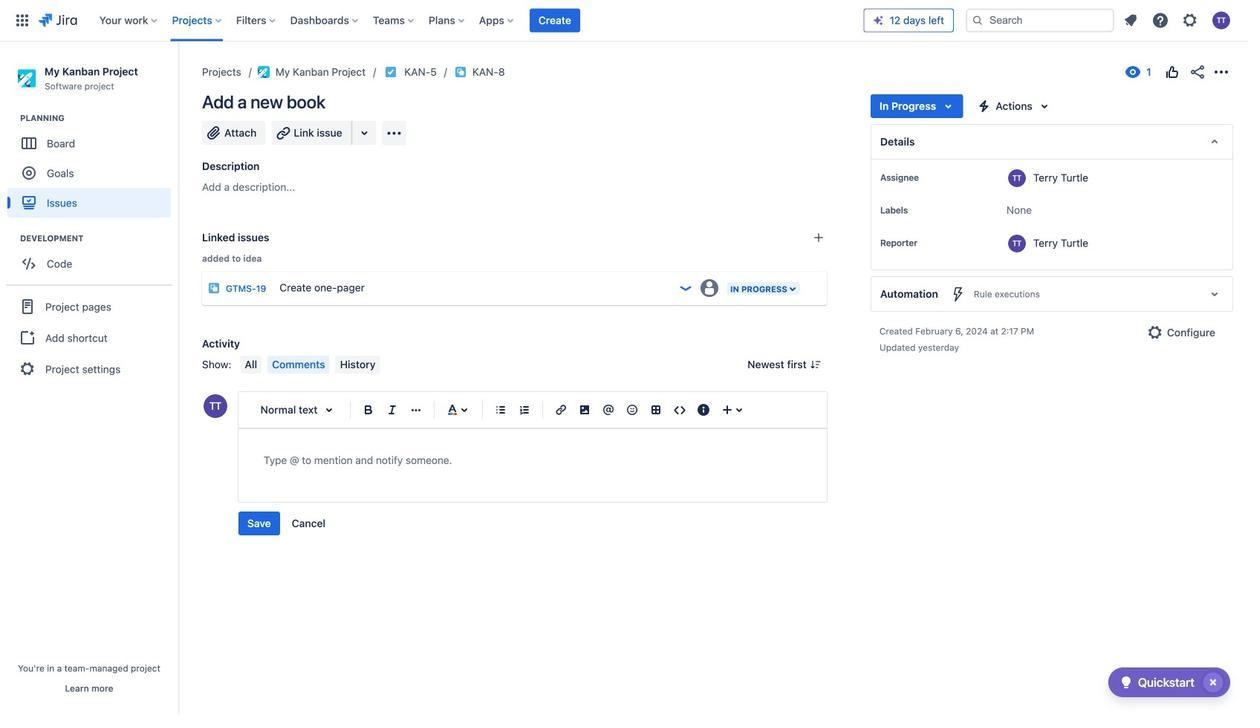 Task type: locate. For each thing, give the bounding box(es) containing it.
check image
[[1117, 674, 1135, 692]]

0 vertical spatial more information about this user image
[[1008, 169, 1026, 187]]

labels pin to top. only you can see pinned fields. image
[[911, 204, 923, 216]]

heading for planning icon
[[20, 112, 178, 124]]

1 heading from the top
[[20, 112, 178, 124]]

reporter pin to top. only you can see pinned fields. image
[[920, 237, 932, 249]]

code snippet image
[[671, 401, 689, 419]]

link an issue image
[[813, 232, 825, 244]]

0 vertical spatial heading
[[20, 112, 178, 124]]

your profile and settings image
[[1213, 12, 1230, 29]]

sidebar navigation image
[[162, 59, 195, 89]]

my kanban project image
[[258, 66, 270, 78]]

link web pages and more image
[[356, 124, 374, 142]]

menu bar
[[237, 356, 383, 374]]

heading
[[20, 112, 178, 124], [20, 233, 178, 245]]

automation element
[[871, 276, 1233, 312]]

copy link to issue image
[[502, 65, 514, 77]]

add image, video, or file image
[[576, 401, 594, 419]]

sidebar element
[[0, 42, 178, 716]]

info panel image
[[695, 401, 713, 419]]

goal image
[[22, 167, 36, 180]]

2 more information about this user image from the top
[[1008, 235, 1026, 253]]

table image
[[647, 401, 665, 419]]

banner
[[0, 0, 1248, 42]]

link image
[[552, 401, 570, 419]]

jira image
[[39, 12, 77, 29], [39, 12, 77, 29]]

task image
[[385, 66, 397, 78]]

details element
[[871, 124, 1233, 160]]

more information about this user image for reporter pin to top. only you can see pinned fields. icon
[[1008, 235, 1026, 253]]

1 vertical spatial heading
[[20, 233, 178, 245]]

heading for development icon
[[20, 233, 178, 245]]

group
[[7, 112, 178, 222], [7, 233, 178, 283], [6, 285, 172, 390], [239, 512, 334, 536]]

Comment - Main content area, start typing to enter text. text field
[[264, 452, 802, 470]]

more information about this user image up automation element
[[1008, 235, 1026, 253]]

more information about this user image
[[1008, 169, 1026, 187], [1008, 235, 1026, 253]]

more information about this user image down the details element on the top right
[[1008, 169, 1026, 187]]

1 vertical spatial more information about this user image
[[1008, 235, 1026, 253]]

search image
[[972, 14, 984, 26]]

vote options: no one has voted for this issue yet. image
[[1164, 63, 1181, 81]]

planning image
[[2, 109, 20, 127]]

2 heading from the top
[[20, 233, 178, 245]]

1 more information about this user image from the top
[[1008, 169, 1026, 187]]

subtask image
[[455, 66, 466, 78]]



Task type: vqa. For each thing, say whether or not it's contained in the screenshot.
legend icon
no



Task type: describe. For each thing, give the bounding box(es) containing it.
emoji image
[[623, 401, 641, 419]]

italic ⌘i image
[[383, 401, 401, 419]]

primary element
[[9, 0, 864, 41]]

priority: low image
[[678, 281, 693, 296]]

more formatting image
[[407, 401, 425, 419]]

appswitcher icon image
[[13, 12, 31, 29]]

development image
[[2, 230, 20, 248]]

Search field
[[966, 9, 1115, 32]]

settings image
[[1181, 12, 1199, 29]]

help image
[[1152, 12, 1170, 29]]

issue type: sub-task image
[[208, 282, 220, 294]]

mention image
[[600, 401, 617, 419]]

bold ⌘b image
[[360, 401, 377, 419]]

dismiss quickstart image
[[1201, 671, 1225, 695]]

add app image
[[385, 124, 403, 142]]

more information about this user image for "assignee pin to top. only you can see pinned fields." image
[[1008, 169, 1026, 187]]

actions image
[[1213, 63, 1230, 81]]

bullet list ⌘⇧8 image
[[492, 401, 510, 419]]

notifications image
[[1122, 12, 1140, 29]]

assignee pin to top. only you can see pinned fields. image
[[922, 172, 934, 184]]

numbered list ⌘⇧7 image
[[516, 401, 533, 419]]



